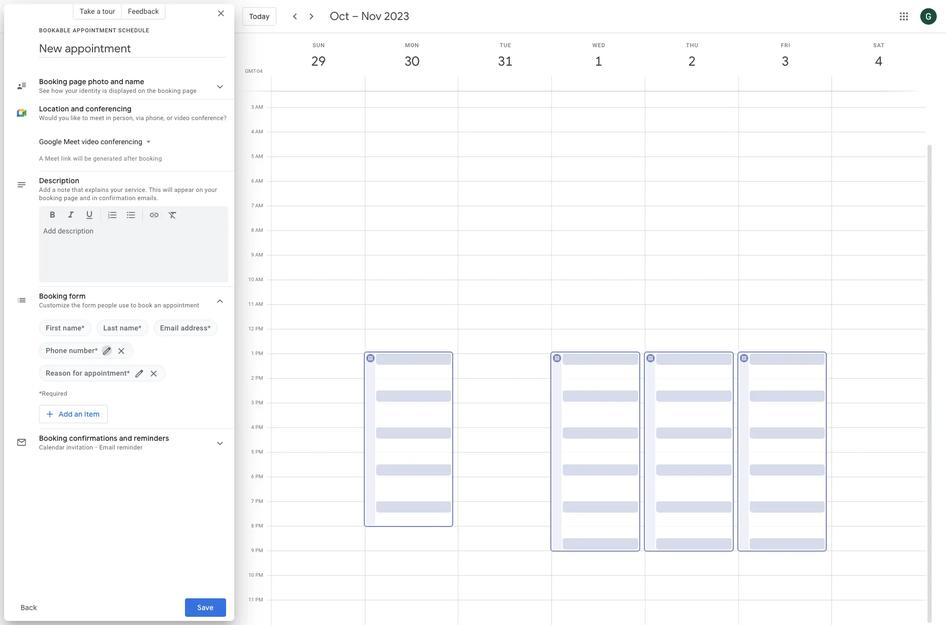 Task type: locate. For each thing, give the bounding box(es) containing it.
an right book
[[154, 302, 161, 309]]

email
[[160, 324, 179, 333], [99, 445, 115, 452]]

pm up the "3 pm"
[[255, 376, 263, 381]]

your right "how"
[[65, 87, 78, 95]]

4 for 4 am
[[251, 129, 254, 135]]

6
[[251, 178, 254, 184], [251, 474, 254, 480]]

2 up the "3 pm"
[[251, 376, 254, 381]]

page for description
[[64, 195, 78, 202]]

1 vertical spatial page
[[183, 87, 197, 95]]

name right first
[[63, 324, 82, 333]]

phone
[[46, 347, 67, 355]]

a left note
[[52, 187, 56, 194]]

1 horizontal spatial will
[[163, 187, 173, 194]]

2 8 from the top
[[251, 524, 254, 529]]

tue
[[500, 42, 511, 49]]

first name *
[[46, 324, 85, 333]]

0 vertical spatial an
[[154, 302, 161, 309]]

10 up 11 am
[[248, 277, 254, 283]]

0 vertical spatial 5
[[251, 154, 254, 159]]

your right appear
[[205, 187, 217, 194]]

11 for 11 am
[[248, 302, 254, 307]]

emails.
[[137, 195, 158, 202]]

description add a note that explains your service. this will appear on your booking page and in confirmation emails.
[[39, 176, 217, 202]]

2 10 from the top
[[248, 573, 254, 579]]

2 down thu
[[688, 53, 695, 70]]

2 vertical spatial page
[[64, 195, 78, 202]]

1 down wed
[[594, 53, 602, 70]]

pm right 12
[[255, 326, 263, 332]]

* for email address
[[208, 324, 211, 333]]

1 vertical spatial 5
[[251, 450, 254, 455]]

name up displayed
[[125, 77, 144, 86]]

*
[[82, 324, 85, 333], [138, 324, 142, 333], [208, 324, 211, 333], [95, 347, 98, 355], [127, 370, 130, 378]]

1 vertical spatial meet
[[45, 155, 59, 162]]

address
[[181, 324, 208, 333]]

2 5 from the top
[[251, 450, 254, 455]]

0 horizontal spatial email
[[99, 445, 115, 452]]

3 booking from the top
[[39, 434, 67, 444]]

pm for 4 pm
[[255, 425, 263, 431]]

3 pm from the top
[[255, 376, 263, 381]]

am down 4 am at the left top of page
[[255, 154, 263, 159]]

booking up "or"
[[158, 87, 181, 95]]

will left be
[[73, 155, 83, 162]]

on inside booking page photo and name see how your identity is displayed on the booking page
[[138, 87, 145, 95]]

am up 12 pm
[[255, 302, 263, 307]]

6 up 7 pm
[[251, 474, 254, 480]]

today
[[249, 12, 270, 21]]

bold image
[[47, 210, 58, 222]]

5 for 5 pm
[[251, 450, 254, 455]]

add down the description
[[39, 187, 51, 194]]

pm for 12 pm
[[255, 326, 263, 332]]

0 horizontal spatial a
[[52, 187, 56, 194]]

am for 8 am
[[255, 228, 263, 233]]

a
[[97, 7, 101, 15], [52, 187, 56, 194]]

meet inside google meet video conferencing "popup button"
[[64, 138, 80, 146]]

0 horizontal spatial meet
[[45, 155, 59, 162]]

a left the tour
[[97, 7, 101, 15]]

2 booking from the top
[[39, 292, 67, 301]]

2 horizontal spatial your
[[205, 187, 217, 194]]

0 horizontal spatial video
[[82, 138, 99, 146]]

on right displayed
[[138, 87, 145, 95]]

3 up 4 am at the left top of page
[[251, 104, 254, 110]]

in down explains
[[92, 195, 97, 202]]

* for last name
[[138, 324, 142, 333]]

the up phone,
[[147, 87, 156, 95]]

sat 4
[[873, 42, 885, 70]]

8 am from the top
[[255, 277, 263, 283]]

1 vertical spatial conferencing
[[101, 138, 142, 146]]

0 vertical spatial on
[[138, 87, 145, 95]]

1 vertical spatial video
[[82, 138, 99, 146]]

wed
[[592, 42, 606, 49]]

1 vertical spatial 2
[[251, 376, 254, 381]]

0 horizontal spatial in
[[92, 195, 97, 202]]

1 vertical spatial add
[[59, 410, 73, 419]]

0 vertical spatial email
[[160, 324, 179, 333]]

1 8 from the top
[[251, 228, 254, 233]]

your up "confirmation"
[[111, 187, 123, 194]]

8 pm from the top
[[255, 499, 263, 505]]

8
[[251, 228, 254, 233], [251, 524, 254, 529]]

0 vertical spatial 9
[[251, 252, 254, 258]]

0 vertical spatial 1
[[594, 53, 602, 70]]

booking
[[39, 77, 67, 86], [39, 292, 67, 301], [39, 434, 67, 444]]

booking inside booking page photo and name see how your identity is displayed on the booking page
[[39, 77, 67, 86]]

name for last name *
[[120, 324, 138, 333]]

5
[[251, 154, 254, 159], [251, 450, 254, 455]]

5 down 4 pm
[[251, 450, 254, 455]]

customize
[[39, 302, 70, 309]]

meet for a
[[45, 155, 59, 162]]

bulleted list image
[[126, 210, 136, 222]]

2 vertical spatial booking
[[39, 434, 67, 444]]

* up number
[[82, 324, 85, 333]]

in right "meet"
[[106, 115, 111, 122]]

page down the that
[[64, 195, 78, 202]]

am down 3 am
[[255, 129, 263, 135]]

pm down 4 pm
[[255, 450, 263, 455]]

on right appear
[[196, 187, 203, 194]]

am for 10 am
[[255, 277, 263, 283]]

booking down note
[[39, 195, 62, 202]]

1 vertical spatial will
[[163, 187, 173, 194]]

1 vertical spatial 9
[[251, 548, 254, 554]]

and up like
[[71, 104, 84, 114]]

in inside description add a note that explains your service. this will appear on your booking page and in confirmation emails.
[[92, 195, 97, 202]]

bookable
[[39, 27, 71, 34]]

am down 9 am
[[255, 277, 263, 283]]

and inside description add a note that explains your service. this will appear on your booking page and in confirmation emails.
[[80, 195, 90, 202]]

9 up 10 pm
[[251, 548, 254, 554]]

2
[[688, 53, 695, 70], [251, 376, 254, 381]]

video up be
[[82, 138, 99, 146]]

0 vertical spatial appointment
[[163, 302, 199, 309]]

9 pm from the top
[[255, 524, 263, 529]]

11 pm
[[248, 598, 263, 603]]

9 up 10 am
[[251, 252, 254, 258]]

6 up 7 am on the top of the page
[[251, 178, 254, 184]]

1 vertical spatial 10
[[248, 573, 254, 579]]

1 vertical spatial on
[[196, 187, 203, 194]]

* down last name *
[[127, 370, 130, 378]]

pm down the "3 pm"
[[255, 425, 263, 431]]

list item containing last name
[[97, 320, 148, 337]]

video inside location and conferencing would you like to meet in person, via phone, or video conference?
[[174, 115, 190, 122]]

booking up calendar
[[39, 434, 67, 444]]

1 11 from the top
[[248, 302, 254, 307]]

1 vertical spatial appointment
[[84, 370, 127, 378]]

1 vertical spatial 4
[[251, 129, 254, 135]]

1 am from the top
[[255, 104, 263, 110]]

2 cell from the left
[[364, 33, 459, 626]]

appointment right for
[[84, 370, 127, 378]]

appointment
[[73, 27, 116, 34]]

1 vertical spatial to
[[131, 302, 136, 309]]

1 vertical spatial a
[[52, 187, 56, 194]]

1 pm from the top
[[255, 326, 263, 332]]

1 vertical spatial booking
[[139, 155, 162, 162]]

1 vertical spatial 11
[[248, 598, 254, 603]]

add inside add an item "button"
[[59, 410, 73, 419]]

will inside description add a note that explains your service. this will appear on your booking page and in confirmation emails.
[[163, 187, 173, 194]]

6 for 6 pm
[[251, 474, 254, 480]]

9 for 9 am
[[251, 252, 254, 258]]

and inside booking page photo and name see how your identity is displayed on the booking page
[[110, 77, 123, 86]]

3 am from the top
[[255, 154, 263, 159]]

1
[[594, 53, 602, 70], [251, 351, 254, 357]]

2 vertical spatial 4
[[251, 425, 254, 431]]

invitation
[[66, 445, 93, 452]]

2 6 from the top
[[251, 474, 254, 480]]

3 down fri
[[781, 53, 789, 70]]

name right last
[[120, 324, 138, 333]]

2 am from the top
[[255, 129, 263, 135]]

4 am
[[251, 129, 263, 135]]

2 pm from the top
[[255, 351, 263, 357]]

and up reminder
[[119, 434, 132, 444]]

video right "or"
[[174, 115, 190, 122]]

2 11 from the top
[[248, 598, 254, 603]]

1 vertical spatial the
[[71, 302, 81, 309]]

6 pm
[[251, 474, 263, 480]]

phone number *
[[46, 347, 98, 355]]

10 for 10 pm
[[248, 573, 254, 579]]

2 inside thu 2
[[688, 53, 695, 70]]

29 column header
[[271, 33, 365, 91]]

1 vertical spatial 8
[[251, 524, 254, 529]]

1 horizontal spatial the
[[147, 87, 156, 95]]

am down 8 am
[[255, 252, 263, 258]]

tuesday, october 31 element
[[494, 50, 517, 73]]

7 pm
[[251, 499, 263, 505]]

1 9 from the top
[[251, 252, 254, 258]]

an
[[154, 302, 161, 309], [74, 410, 83, 419]]

3
[[781, 53, 789, 70], [251, 104, 254, 110], [251, 400, 254, 406]]

1 horizontal spatial a
[[97, 7, 101, 15]]

1 vertical spatial in
[[92, 195, 97, 202]]

pm down 8 pm
[[255, 548, 263, 554]]

grid containing 29
[[238, 33, 934, 626]]

1 7 from the top
[[251, 203, 254, 209]]

cell
[[272, 33, 365, 626], [364, 33, 459, 626], [459, 33, 552, 626], [551, 33, 645, 626], [644, 33, 739, 626], [737, 33, 832, 626], [832, 33, 926, 626]]

meet right a
[[45, 155, 59, 162]]

1 10 from the top
[[248, 277, 254, 283]]

5 am from the top
[[255, 203, 263, 209]]

booking inside booking page photo and name see how your identity is displayed on the booking page
[[158, 87, 181, 95]]

am for 4 am
[[255, 129, 263, 135]]

0 vertical spatial 7
[[251, 203, 254, 209]]

1 horizontal spatial appointment
[[163, 302, 199, 309]]

email left address
[[160, 324, 179, 333]]

conferencing inside "popup button"
[[101, 138, 142, 146]]

list item containing reason for appointment
[[39, 365, 166, 382]]

the inside booking form customize the form people use to book an appointment
[[71, 302, 81, 309]]

1 vertical spatial 6
[[251, 474, 254, 480]]

saturday, november 4 element
[[867, 50, 891, 73]]

0 vertical spatial 3
[[781, 53, 789, 70]]

an inside "button"
[[74, 410, 83, 419]]

0 vertical spatial the
[[147, 87, 156, 95]]

meet
[[90, 115, 104, 122]]

3 down 2 pm
[[251, 400, 254, 406]]

in inside location and conferencing would you like to meet in person, via phone, or video conference?
[[106, 115, 111, 122]]

4 down the "3 pm"
[[251, 425, 254, 431]]

6 am from the top
[[255, 228, 263, 233]]

pm down 10 pm
[[255, 598, 263, 603]]

name
[[125, 77, 144, 86], [63, 324, 82, 333], [120, 324, 138, 333]]

booking for name
[[158, 87, 181, 95]]

12 pm from the top
[[255, 598, 263, 603]]

1 horizontal spatial video
[[174, 115, 190, 122]]

sat
[[873, 42, 885, 49]]

3 for 3 pm
[[251, 400, 254, 406]]

grid
[[238, 33, 934, 626]]

conferencing up after
[[101, 138, 142, 146]]

am up 4 am at the left top of page
[[255, 104, 263, 110]]

the right customize
[[71, 302, 81, 309]]

1 horizontal spatial 1
[[594, 53, 602, 70]]

4 pm from the top
[[255, 400, 263, 406]]

feedback button
[[122, 3, 166, 20]]

0 vertical spatial 10
[[248, 277, 254, 283]]

the inside booking page photo and name see how your identity is displayed on the booking page
[[147, 87, 156, 95]]

0 vertical spatial 2
[[688, 53, 695, 70]]

am for 7 am
[[255, 203, 263, 209]]

8 up 9 am
[[251, 228, 254, 233]]

7 pm from the top
[[255, 474, 263, 480]]

page inside description add a note that explains your service. this will appear on your booking page and in confirmation emails.
[[64, 195, 78, 202]]

0 horizontal spatial your
[[65, 87, 78, 95]]

1 horizontal spatial meet
[[64, 138, 80, 146]]

booking right after
[[139, 155, 162, 162]]

11 up 12
[[248, 302, 254, 307]]

2 7 from the top
[[251, 499, 254, 505]]

0 vertical spatial will
[[73, 155, 83, 162]]

0 horizontal spatial the
[[71, 302, 81, 309]]

4 down 3 am
[[251, 129, 254, 135]]

pm up 9 pm
[[255, 524, 263, 529]]

booking inside booking form customize the form people use to book an appointment
[[39, 292, 67, 301]]

9 am from the top
[[255, 302, 263, 307]]

meet up link
[[64, 138, 80, 146]]

name for first name *
[[63, 324, 82, 333]]

and up displayed
[[110, 77, 123, 86]]

1 vertical spatial 7
[[251, 499, 254, 505]]

Description text field
[[43, 227, 224, 279]]

a meet link will be generated after booking
[[39, 155, 162, 162]]

mon
[[405, 42, 419, 49]]

gmt-
[[245, 68, 257, 74]]

0 vertical spatial meet
[[64, 138, 80, 146]]

7
[[251, 203, 254, 209], [251, 499, 254, 505]]

1 horizontal spatial an
[[154, 302, 161, 309]]

on inside description add a note that explains your service. this will appear on your booking page and in confirmation emails.
[[196, 187, 203, 194]]

book
[[138, 302, 152, 309]]

6 pm from the top
[[255, 450, 263, 455]]

0 vertical spatial page
[[69, 77, 86, 86]]

1 vertical spatial booking
[[39, 292, 67, 301]]

3 am
[[251, 104, 263, 110]]

2 vertical spatial booking
[[39, 195, 62, 202]]

pm down 2 pm
[[255, 400, 263, 406]]

* down book
[[138, 324, 142, 333]]

a inside button
[[97, 7, 101, 15]]

0 horizontal spatial appointment
[[84, 370, 127, 378]]

booking inside description add a note that explains your service. this will appear on your booking page and in confirmation emails.
[[39, 195, 62, 202]]

0 vertical spatial 6
[[251, 178, 254, 184]]

pm for 7 pm
[[255, 499, 263, 505]]

appointment inside booking form customize the form people use to book an appointment
[[163, 302, 199, 309]]

pm up 2 pm
[[255, 351, 263, 357]]

add down *required
[[59, 410, 73, 419]]

1 horizontal spatial on
[[196, 187, 203, 194]]

feedback
[[128, 7, 159, 15]]

1 horizontal spatial in
[[106, 115, 111, 122]]

0 horizontal spatial 1
[[251, 351, 254, 357]]

oct
[[330, 9, 349, 24]]

appointment up the email address *
[[163, 302, 199, 309]]

4 down the 'sat'
[[875, 53, 882, 70]]

1 5 from the top
[[251, 154, 254, 159]]

0 vertical spatial add
[[39, 187, 51, 194]]

5 for 5 am
[[251, 154, 254, 159]]

1 vertical spatial 1
[[251, 351, 254, 357]]

6 for 6 am
[[251, 178, 254, 184]]

pm for 9 pm
[[255, 548, 263, 554]]

* left 12
[[208, 324, 211, 333]]

am up 9 am
[[255, 228, 263, 233]]

take
[[80, 7, 95, 15]]

list item
[[39, 320, 91, 337], [97, 320, 148, 337], [153, 320, 218, 337], [39, 343, 133, 359], [39, 365, 166, 382]]

video
[[174, 115, 190, 122], [82, 138, 99, 146]]

booking for booking form
[[39, 292, 67, 301]]

1 horizontal spatial email
[[160, 324, 179, 333]]

0 vertical spatial 8
[[251, 228, 254, 233]]

phone,
[[146, 115, 165, 122]]

0 vertical spatial 11
[[248, 302, 254, 307]]

2 9 from the top
[[251, 548, 254, 554]]

11 pm from the top
[[255, 573, 263, 579]]

conference?
[[191, 115, 227, 122]]

on
[[138, 87, 145, 95], [196, 187, 203, 194]]

will right the this
[[163, 187, 173, 194]]

1 vertical spatial an
[[74, 410, 83, 419]]

0 vertical spatial to
[[82, 115, 88, 122]]

booking up "how"
[[39, 77, 67, 86]]

0 horizontal spatial on
[[138, 87, 145, 95]]

–
[[352, 9, 359, 24]]

9
[[251, 252, 254, 258], [251, 548, 254, 554]]

10 up 11 pm
[[248, 573, 254, 579]]

8 am
[[251, 228, 263, 233]]

7 am from the top
[[255, 252, 263, 258]]

30
[[404, 53, 419, 70]]

form left "people"
[[82, 302, 96, 309]]

10 pm from the top
[[255, 548, 263, 554]]

12
[[248, 326, 254, 332]]

1 horizontal spatial 2
[[688, 53, 695, 70]]

booking for booking page photo and name
[[39, 77, 67, 86]]

am
[[255, 104, 263, 110], [255, 129, 263, 135], [255, 154, 263, 159], [255, 178, 263, 184], [255, 203, 263, 209], [255, 228, 263, 233], [255, 252, 263, 258], [255, 277, 263, 283], [255, 302, 263, 307]]

0 horizontal spatial will
[[73, 155, 83, 162]]

0 vertical spatial a
[[97, 7, 101, 15]]

that
[[72, 187, 83, 194]]

1 horizontal spatial add
[[59, 410, 73, 419]]

pm up 7 pm
[[255, 474, 263, 480]]

7 up 8 pm
[[251, 499, 254, 505]]

0 horizontal spatial 2
[[251, 376, 254, 381]]

service.
[[125, 187, 147, 194]]

11 down 10 pm
[[248, 598, 254, 603]]

0 vertical spatial 4
[[875, 53, 882, 70]]

0 horizontal spatial add
[[39, 187, 51, 194]]

0 vertical spatial video
[[174, 115, 190, 122]]

an left item
[[74, 410, 83, 419]]

0 vertical spatial conferencing
[[86, 104, 132, 114]]

last
[[103, 324, 118, 333]]

1 6 from the top
[[251, 178, 254, 184]]

9 for 9 pm
[[251, 548, 254, 554]]

in
[[106, 115, 111, 122], [92, 195, 97, 202]]

1 booking from the top
[[39, 77, 67, 86]]

nov
[[361, 9, 382, 24]]

am for 9 am
[[255, 252, 263, 258]]

0 vertical spatial booking
[[158, 87, 181, 95]]

1 horizontal spatial to
[[131, 302, 136, 309]]

page up the "identity"
[[69, 77, 86, 86]]

3 column header
[[738, 33, 832, 91]]

1 vertical spatial email
[[99, 445, 115, 452]]

2 vertical spatial 3
[[251, 400, 254, 406]]

a inside description add a note that explains your service. this will appear on your booking page and in confirmation emails.
[[52, 187, 56, 194]]

0 horizontal spatial to
[[82, 115, 88, 122]]

to right like
[[82, 115, 88, 122]]

7 down 6 am
[[251, 203, 254, 209]]

1 vertical spatial 3
[[251, 104, 254, 110]]

photo
[[88, 77, 109, 86]]

fri 3
[[781, 42, 790, 70]]

email address *
[[160, 324, 211, 333]]

page up conference?
[[183, 87, 197, 95]]

is
[[102, 87, 107, 95]]

1 column header
[[552, 33, 645, 91]]

am down 6 am
[[255, 203, 263, 209]]

10 am
[[248, 277, 263, 283]]

pm up 8 pm
[[255, 499, 263, 505]]

am up 7 am on the top of the page
[[255, 178, 263, 184]]

5 pm from the top
[[255, 425, 263, 431]]

pm for 6 pm
[[255, 474, 263, 480]]

8 up 9 pm
[[251, 524, 254, 529]]

take a tour button
[[73, 3, 122, 20]]

1 down 12
[[251, 351, 254, 357]]

like
[[71, 115, 81, 122]]

form up customize
[[69, 292, 86, 301]]

to right use
[[131, 302, 136, 309]]

pm down 9 pm
[[255, 573, 263, 579]]

5 down 4 am at the left top of page
[[251, 154, 254, 159]]

0 horizontal spatial an
[[74, 410, 83, 419]]

formatting options toolbar
[[39, 207, 228, 228]]

row
[[267, 33, 926, 626]]

4 am from the top
[[255, 178, 263, 184]]

email down the booking confirmations and reminders
[[99, 445, 115, 452]]

booking up customize
[[39, 292, 67, 301]]

and down the that
[[80, 195, 90, 202]]

0 vertical spatial in
[[106, 115, 111, 122]]

8 pm
[[251, 524, 263, 529]]

0 vertical spatial booking
[[39, 77, 67, 86]]

conferencing up "meet"
[[86, 104, 132, 114]]



Task type: describe. For each thing, give the bounding box(es) containing it.
pm for 2 pm
[[255, 376, 263, 381]]

* up reason for appointment *
[[95, 347, 98, 355]]

0 vertical spatial form
[[69, 292, 86, 301]]

9 am
[[251, 252, 263, 258]]

Add title text field
[[39, 41, 226, 57]]

7 for 7 am
[[251, 203, 254, 209]]

item
[[84, 410, 100, 419]]

booking confirmations and reminders
[[39, 434, 169, 444]]

am for 5 am
[[255, 154, 263, 159]]

schedule
[[118, 27, 149, 34]]

4 column header
[[832, 33, 926, 91]]

conferencing inside location and conferencing would you like to meet in person, via phone, or video conference?
[[86, 104, 132, 114]]

booking form customize the form people use to book an appointment
[[39, 292, 199, 309]]

2023
[[384, 9, 409, 24]]

back
[[21, 604, 37, 613]]

for
[[73, 370, 82, 378]]

wed 1
[[592, 42, 606, 70]]

pm for 3 pm
[[255, 400, 263, 406]]

people
[[98, 302, 117, 309]]

sun
[[313, 42, 325, 49]]

29
[[311, 53, 325, 70]]

last name *
[[103, 324, 142, 333]]

link
[[61, 155, 71, 162]]

11 for 11 pm
[[248, 598, 254, 603]]

google meet video conferencing
[[39, 138, 142, 146]]

* for first name
[[82, 324, 85, 333]]

pm for 8 pm
[[255, 524, 263, 529]]

use
[[119, 302, 129, 309]]

be
[[84, 155, 91, 162]]

your inside booking page photo and name see how your identity is displayed on the booking page
[[65, 87, 78, 95]]

confirmation
[[99, 195, 136, 202]]

numbered list image
[[107, 210, 118, 222]]

am for 11 am
[[255, 302, 263, 307]]

number
[[69, 347, 95, 355]]

pm for 1 pm
[[255, 351, 263, 357]]

1 cell from the left
[[272, 33, 365, 626]]

this
[[149, 187, 161, 194]]

sun 29
[[311, 42, 325, 70]]

or
[[167, 115, 173, 122]]

google meet video conferencing button
[[35, 133, 155, 151]]

page for booking
[[183, 87, 197, 95]]

pm for 11 pm
[[255, 598, 263, 603]]

meet for google
[[64, 138, 80, 146]]

fri
[[781, 42, 790, 49]]

am for 3 am
[[255, 104, 263, 110]]

3 inside fri 3
[[781, 53, 789, 70]]

tour
[[102, 7, 115, 15]]

2 column header
[[645, 33, 739, 91]]

list item containing email address
[[153, 320, 218, 337]]

1 vertical spatial form
[[82, 302, 96, 309]]

insert link image
[[149, 210, 159, 222]]

confirmations
[[69, 434, 117, 444]]

pm for 5 pm
[[255, 450, 263, 455]]

reason
[[46, 370, 71, 378]]

12 pm
[[248, 326, 263, 332]]

10 pm
[[248, 573, 263, 579]]

11 am
[[248, 302, 263, 307]]

7 am
[[251, 203, 263, 209]]

oct – nov 2023
[[330, 9, 409, 24]]

on for name
[[138, 87, 145, 95]]

identity
[[79, 87, 101, 95]]

tue 31
[[497, 42, 512, 70]]

to inside location and conferencing would you like to meet in person, via phone, or video conference?
[[82, 115, 88, 122]]

email for email address *
[[160, 324, 179, 333]]

friday, november 3 element
[[774, 50, 797, 73]]

mon 30
[[404, 42, 419, 70]]

see
[[39, 87, 50, 95]]

list item containing phone number
[[39, 343, 133, 359]]

5 cell from the left
[[644, 33, 739, 626]]

gmt-04
[[245, 68, 263, 74]]

video inside "popup button"
[[82, 138, 99, 146]]

sunday, october 29 element
[[307, 50, 330, 73]]

after
[[124, 155, 137, 162]]

5 am
[[251, 154, 263, 159]]

on for that
[[196, 187, 203, 194]]

you
[[59, 115, 69, 122]]

add inside description add a note that explains your service. this will appear on your booking page and in confirmation emails.
[[39, 187, 51, 194]]

google
[[39, 138, 62, 146]]

31 column header
[[458, 33, 552, 91]]

thursday, november 2 element
[[680, 50, 704, 73]]

person,
[[113, 115, 134, 122]]

email reminder
[[99, 445, 143, 452]]

4 cell from the left
[[551, 33, 645, 626]]

to inside booking form customize the form people use to book an appointment
[[131, 302, 136, 309]]

underline image
[[84, 210, 95, 222]]

location
[[39, 104, 69, 114]]

calendar
[[39, 445, 65, 452]]

add an item
[[59, 410, 100, 419]]

7 cell from the left
[[832, 33, 926, 626]]

8 for 8 pm
[[251, 524, 254, 529]]

reminder
[[117, 445, 143, 452]]

pm for 10 pm
[[255, 573, 263, 579]]

description
[[39, 176, 79, 186]]

booking page photo and name see how your identity is displayed on the booking page
[[39, 77, 197, 95]]

1 horizontal spatial your
[[111, 187, 123, 194]]

7 for 7 pm
[[251, 499, 254, 505]]

location and conferencing would you like to meet in person, via phone, or video conference?
[[39, 104, 227, 122]]

9 pm
[[251, 548, 263, 554]]

2 pm
[[251, 376, 263, 381]]

remove formatting image
[[168, 210, 178, 222]]

*required
[[39, 391, 67, 398]]

how
[[51, 87, 63, 95]]

6 cell from the left
[[737, 33, 832, 626]]

explains
[[85, 187, 109, 194]]

generated
[[93, 155, 122, 162]]

email for email reminder
[[99, 445, 115, 452]]

displayed
[[109, 87, 136, 95]]

1 pm
[[251, 351, 263, 357]]

monday, october 30 element
[[400, 50, 424, 73]]

add an item button
[[39, 402, 108, 427]]

3 for 3 am
[[251, 104, 254, 110]]

an inside booking form customize the form people use to book an appointment
[[154, 302, 161, 309]]

calendar invitation
[[39, 445, 93, 452]]

30 column header
[[365, 33, 459, 91]]

4 inside sat 4
[[875, 53, 882, 70]]

8 for 8 am
[[251, 228, 254, 233]]

name inside booking page photo and name see how your identity is displayed on the booking page
[[125, 77, 144, 86]]

list item containing first name
[[39, 320, 91, 337]]

thu
[[686, 42, 699, 49]]

am for 6 am
[[255, 178, 263, 184]]

today button
[[243, 4, 276, 29]]

4 for 4 pm
[[251, 425, 254, 431]]

wednesday, november 1 element
[[587, 50, 611, 73]]

3 pm
[[251, 400, 263, 406]]

31
[[497, 53, 512, 70]]

3 cell from the left
[[459, 33, 552, 626]]

bookable appointment schedule
[[39, 27, 149, 34]]

1 inside "wed 1"
[[594, 53, 602, 70]]

10 for 10 am
[[248, 277, 254, 283]]

and inside location and conferencing would you like to meet in person, via phone, or video conference?
[[71, 104, 84, 114]]

reason for appointment *
[[46, 370, 130, 378]]

back button
[[12, 596, 45, 621]]

5 pm
[[251, 450, 263, 455]]

4 pm
[[251, 425, 263, 431]]

italic image
[[66, 210, 76, 222]]

take a tour
[[80, 7, 115, 15]]

booking for that
[[39, 195, 62, 202]]



Task type: vqa. For each thing, say whether or not it's contained in the screenshot.
the Italic icon
yes



